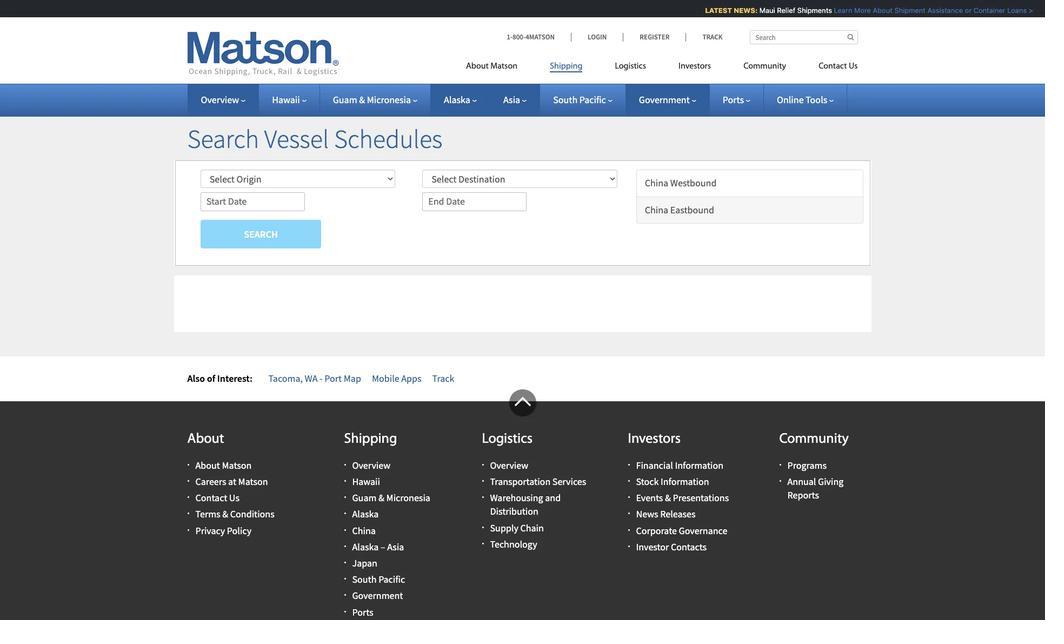 Task type: vqa. For each thing, say whether or not it's contained in the screenshot.
One-
no



Task type: locate. For each thing, give the bounding box(es) containing it.
about for about matson
[[466, 62, 489, 71]]

& up –
[[379, 492, 385, 505]]

2 vertical spatial china
[[352, 525, 376, 537]]

investors down register link in the top right of the page
[[679, 62, 711, 71]]

0 horizontal spatial us
[[229, 492, 240, 505]]

search image
[[848, 34, 854, 41]]

0 vertical spatial matson
[[491, 62, 518, 71]]

latest
[[701, 6, 728, 15]]

alaska down about matson
[[444, 94, 470, 106]]

community link
[[728, 57, 803, 79]]

financial information link
[[636, 460, 724, 472]]

governance
[[679, 525, 728, 537]]

1 horizontal spatial shipping
[[550, 62, 583, 71]]

Search search field
[[750, 30, 858, 44]]

0 horizontal spatial contact us link
[[196, 492, 240, 505]]

hawaii link for overview link to the left
[[272, 94, 306, 106]]

0 horizontal spatial shipping
[[344, 433, 397, 447]]

0 horizontal spatial logistics
[[482, 433, 533, 447]]

1 vertical spatial china
[[645, 204, 669, 216]]

at
[[228, 476, 236, 488]]

investors up financial
[[628, 433, 681, 447]]

track for rightmost track link
[[703, 32, 723, 42]]

guam & micronesia link for the asia link
[[333, 94, 418, 106]]

1 horizontal spatial track
[[703, 32, 723, 42]]

0 vertical spatial track link
[[686, 32, 723, 42]]

1 horizontal spatial about matson link
[[466, 57, 534, 79]]

distribution
[[490, 506, 539, 518]]

1 vertical spatial micronesia
[[386, 492, 430, 505]]

contact us link down careers
[[196, 492, 240, 505]]

0 horizontal spatial south pacific link
[[352, 574, 405, 586]]

Start date text field
[[201, 192, 305, 211]]

0 vertical spatial shipping
[[550, 62, 583, 71]]

0 vertical spatial investors
[[679, 62, 711, 71]]

guam
[[333, 94, 357, 106], [352, 492, 377, 505]]

track link
[[686, 32, 723, 42], [432, 373, 455, 385]]

1 vertical spatial logistics
[[482, 433, 533, 447]]

investors inside top menu navigation
[[679, 62, 711, 71]]

us down search image
[[849, 62, 858, 71]]

us
[[849, 62, 858, 71], [229, 492, 240, 505]]

alaska
[[444, 94, 470, 106], [352, 509, 379, 521], [352, 541, 379, 554]]

pacific down shipping 'link'
[[580, 94, 606, 106]]

contact us link up the tools
[[803, 57, 858, 79]]

search for search vessel schedules
[[187, 123, 259, 155]]

1 horizontal spatial pacific
[[580, 94, 606, 106]]

pacific
[[580, 94, 606, 106], [379, 574, 405, 586]]

learn
[[830, 6, 848, 15]]

ports
[[723, 94, 744, 106], [352, 607, 374, 619]]

privacy
[[196, 525, 225, 537]]

information up stock information link
[[675, 460, 724, 472]]

1 horizontal spatial alaska link
[[444, 94, 477, 106]]

1 vertical spatial about matson link
[[196, 460, 252, 472]]

0 horizontal spatial hawaii link
[[272, 94, 306, 106]]

1 horizontal spatial hawaii link
[[352, 476, 380, 488]]

warehousing
[[490, 492, 543, 505]]

1 vertical spatial hawaii link
[[352, 476, 380, 488]]

0 horizontal spatial hawaii
[[272, 94, 300, 106]]

pacific down –
[[379, 574, 405, 586]]

1 vertical spatial search
[[244, 228, 278, 241]]

logistics down register link in the top right of the page
[[615, 62, 646, 71]]

matson up at
[[222, 460, 252, 472]]

information
[[675, 460, 724, 472], [661, 476, 709, 488]]

conditions
[[230, 509, 275, 521]]

1 vertical spatial hawaii
[[352, 476, 380, 488]]

programs link
[[788, 460, 827, 472]]

0 horizontal spatial ports
[[352, 607, 374, 619]]

online tools link
[[777, 94, 834, 106]]

1 vertical spatial asia
[[387, 541, 404, 554]]

matson down the "1-"
[[491, 62, 518, 71]]

supply
[[490, 522, 519, 535]]

ports link down the community link
[[723, 94, 751, 106]]

1 vertical spatial us
[[229, 492, 240, 505]]

alaska link down about matson
[[444, 94, 477, 106]]

1 vertical spatial government
[[352, 590, 403, 603]]

apps
[[401, 373, 422, 385]]

1 horizontal spatial south pacific link
[[553, 94, 613, 106]]

contact us link
[[803, 57, 858, 79], [196, 492, 240, 505]]

1 vertical spatial guam
[[352, 492, 377, 505]]

track link down 'latest'
[[686, 32, 723, 42]]

hawaii link
[[272, 94, 306, 106], [352, 476, 380, 488]]

track link right apps
[[432, 373, 455, 385]]

logistics down backtop image
[[482, 433, 533, 447]]

tacoma, wa - port map
[[269, 373, 361, 385]]

&
[[359, 94, 365, 106], [379, 492, 385, 505], [665, 492, 671, 505], [222, 509, 228, 521]]

contact inside top menu navigation
[[819, 62, 847, 71]]

government link down japan at the bottom left
[[352, 590, 403, 603]]

matson inside top menu navigation
[[491, 62, 518, 71]]

search vessel schedules
[[187, 123, 443, 155]]

government
[[639, 94, 690, 106], [352, 590, 403, 603]]

government down japan at the bottom left
[[352, 590, 403, 603]]

1 vertical spatial guam & micronesia link
[[352, 492, 430, 505]]

community
[[744, 62, 786, 71], [780, 433, 849, 447]]

community up programs link
[[780, 433, 849, 447]]

1 vertical spatial track link
[[432, 373, 455, 385]]

0 vertical spatial pacific
[[580, 94, 606, 106]]

1 horizontal spatial overview
[[352, 460, 391, 472]]

login link
[[571, 32, 623, 42]]

south pacific link down japan at the bottom left
[[352, 574, 405, 586]]

1 vertical spatial ports link
[[352, 607, 374, 619]]

0 vertical spatial ports
[[723, 94, 744, 106]]

westbound
[[671, 177, 717, 189]]

about matson link up careers at matson "link"
[[196, 460, 252, 472]]

0 vertical spatial guam & micronesia link
[[333, 94, 418, 106]]

reports
[[788, 490, 819, 502]]

programs annual giving reports
[[788, 460, 844, 502]]

1 vertical spatial government link
[[352, 590, 403, 603]]

map
[[344, 373, 361, 385]]

terms & conditions link
[[196, 509, 275, 521]]

logistics inside top menu navigation
[[615, 62, 646, 71]]

about matson
[[466, 62, 518, 71]]

0 horizontal spatial government
[[352, 590, 403, 603]]

about inside about matson careers at matson contact us terms & conditions privacy policy
[[196, 460, 220, 472]]

0 vertical spatial china
[[645, 177, 669, 189]]

about inside top menu navigation
[[466, 62, 489, 71]]

us up terms & conditions link
[[229, 492, 240, 505]]

800-
[[513, 32, 526, 42]]

guam & micronesia link up schedules
[[333, 94, 418, 106]]

south
[[553, 94, 578, 106], [352, 574, 377, 586]]

contact inside about matson careers at matson contact us terms & conditions privacy policy
[[196, 492, 227, 505]]

& inside financial information stock information events & presentations news releases corporate governance investor contacts
[[665, 492, 671, 505]]

vessel
[[264, 123, 329, 155]]

1 vertical spatial pacific
[[379, 574, 405, 586]]

0 vertical spatial logistics
[[615, 62, 646, 71]]

2 horizontal spatial overview link
[[490, 460, 529, 472]]

1 vertical spatial community
[[780, 433, 849, 447]]

contact down careers
[[196, 492, 227, 505]]

0 vertical spatial us
[[849, 62, 858, 71]]

information up events & presentations link
[[661, 476, 709, 488]]

0 vertical spatial ports link
[[723, 94, 751, 106]]

1 horizontal spatial contact
[[819, 62, 847, 71]]

south pacific link down shipping 'link'
[[553, 94, 613, 106]]

south pacific link
[[553, 94, 613, 106], [352, 574, 405, 586]]

0 horizontal spatial track
[[432, 373, 455, 385]]

1 horizontal spatial contact us link
[[803, 57, 858, 79]]

0 vertical spatial alaska
[[444, 94, 470, 106]]

1-
[[507, 32, 513, 42]]

terms
[[196, 509, 220, 521]]

0 horizontal spatial alaska link
[[352, 509, 379, 521]]

matson
[[491, 62, 518, 71], [222, 460, 252, 472], [238, 476, 268, 488]]

0 vertical spatial track
[[703, 32, 723, 42]]

alaska link for the asia link
[[444, 94, 477, 106]]

and
[[545, 492, 561, 505]]

government link
[[639, 94, 696, 106], [352, 590, 403, 603]]

ports down the community link
[[723, 94, 744, 106]]

-
[[320, 373, 323, 385]]

south inside 'overview hawaii guam & micronesia alaska china alaska – asia japan south pacific government ports'
[[352, 574, 377, 586]]

news:
[[730, 6, 753, 15]]

south down shipping 'link'
[[553, 94, 578, 106]]

china left eastbound
[[645, 204, 669, 216]]

hawaii up china link
[[352, 476, 380, 488]]

also of interest:
[[187, 373, 253, 385]]

0 horizontal spatial south
[[352, 574, 377, 586]]

policy
[[227, 525, 252, 537]]

assistance
[[923, 6, 959, 15]]

overview inside 'overview hawaii guam & micronesia alaska china alaska – asia japan south pacific government ports'
[[352, 460, 391, 472]]

0 horizontal spatial contact
[[196, 492, 227, 505]]

overview link for logistics
[[490, 460, 529, 472]]

1 vertical spatial matson
[[222, 460, 252, 472]]

south down japan at the bottom left
[[352, 574, 377, 586]]

& inside about matson careers at matson contact us terms & conditions privacy policy
[[222, 509, 228, 521]]

1 vertical spatial information
[[661, 476, 709, 488]]

us inside top menu navigation
[[849, 62, 858, 71]]

releases
[[661, 509, 696, 521]]

hawaii link up china link
[[352, 476, 380, 488]]

& up privacy policy link
[[222, 509, 228, 521]]

0 vertical spatial government link
[[639, 94, 696, 106]]

1 horizontal spatial logistics
[[615, 62, 646, 71]]

alaska up japan link
[[352, 541, 379, 554]]

0 vertical spatial alaska link
[[444, 94, 477, 106]]

mobile apps link
[[372, 373, 422, 385]]

0 horizontal spatial about matson link
[[196, 460, 252, 472]]

0 horizontal spatial government link
[[352, 590, 403, 603]]

contact up the tools
[[819, 62, 847, 71]]

hawaii
[[272, 94, 300, 106], [352, 476, 380, 488]]

None search field
[[750, 30, 858, 44]]

news releases link
[[636, 509, 696, 521]]

1 vertical spatial investors
[[628, 433, 681, 447]]

0 horizontal spatial asia
[[387, 541, 404, 554]]

port
[[325, 373, 342, 385]]

0 horizontal spatial overview
[[201, 94, 239, 106]]

0 horizontal spatial ports link
[[352, 607, 374, 619]]

asia right –
[[387, 541, 404, 554]]

guam inside 'overview hawaii guam & micronesia alaska china alaska – asia japan south pacific government ports'
[[352, 492, 377, 505]]

1 horizontal spatial ports link
[[723, 94, 751, 106]]

government link down top menu navigation
[[639, 94, 696, 106]]

logistics
[[615, 62, 646, 71], [482, 433, 533, 447]]

register
[[640, 32, 670, 42]]

track right apps
[[432, 373, 455, 385]]

about matson link down the "1-"
[[466, 57, 534, 79]]

2 vertical spatial alaska
[[352, 541, 379, 554]]

matson right at
[[238, 476, 268, 488]]

alaska up china link
[[352, 509, 379, 521]]

1 vertical spatial south
[[352, 574, 377, 586]]

1 horizontal spatial south
[[553, 94, 578, 106]]

0 vertical spatial south
[[553, 94, 578, 106]]

0 vertical spatial hawaii link
[[272, 94, 306, 106]]

guam & micronesia link up china link
[[352, 492, 430, 505]]

china up alaska – asia link
[[352, 525, 376, 537]]

ports link
[[723, 94, 751, 106], [352, 607, 374, 619]]

1 vertical spatial ports
[[352, 607, 374, 619]]

hawaii up the vessel
[[272, 94, 300, 106]]

0 vertical spatial guam
[[333, 94, 357, 106]]

1 vertical spatial contact
[[196, 492, 227, 505]]

0 vertical spatial contact
[[819, 62, 847, 71]]

1 vertical spatial alaska link
[[352, 509, 379, 521]]

guam up china link
[[352, 492, 377, 505]]

0 vertical spatial community
[[744, 62, 786, 71]]

alaska link up china link
[[352, 509, 379, 521]]

0 vertical spatial about matson link
[[466, 57, 534, 79]]

track down 'latest'
[[703, 32, 723, 42]]

0 vertical spatial south pacific link
[[553, 94, 613, 106]]

0 vertical spatial search
[[187, 123, 259, 155]]

0 vertical spatial hawaii
[[272, 94, 300, 106]]

government down top menu navigation
[[639, 94, 690, 106]]

asia down about matson
[[503, 94, 520, 106]]

1 horizontal spatial asia
[[503, 94, 520, 106]]

community up online
[[744, 62, 786, 71]]

0 horizontal spatial track link
[[432, 373, 455, 385]]

china eastbound link
[[636, 197, 864, 224]]

china up the china eastbound
[[645, 177, 669, 189]]

guam up search vessel schedules at the top left of the page
[[333, 94, 357, 106]]

hawaii link up the vessel
[[272, 94, 306, 106]]

more
[[850, 6, 867, 15]]

micronesia inside 'overview hawaii guam & micronesia alaska china alaska – asia japan south pacific government ports'
[[386, 492, 430, 505]]

0 vertical spatial government
[[639, 94, 690, 106]]

& up news releases link
[[665, 492, 671, 505]]

footer
[[0, 390, 1045, 621]]

ports down japan link
[[352, 607, 374, 619]]

search inside 'button'
[[244, 228, 278, 241]]

blue matson logo with ocean, shipping, truck, rail and logistics written beneath it. image
[[187, 32, 339, 76]]

0 horizontal spatial pacific
[[379, 574, 405, 586]]

0 vertical spatial contact us link
[[803, 57, 858, 79]]

overview inside "overview transportation services warehousing and distribution supply chain technology"
[[490, 460, 529, 472]]

1 horizontal spatial hawaii
[[352, 476, 380, 488]]

ports link down japan link
[[352, 607, 374, 619]]

china inside 'overview hawaii guam & micronesia alaska china alaska – asia japan south pacific government ports'
[[352, 525, 376, 537]]

1 horizontal spatial us
[[849, 62, 858, 71]]

online
[[777, 94, 804, 106]]

1 vertical spatial track
[[432, 373, 455, 385]]



Task type: describe. For each thing, give the bounding box(es) containing it.
transportation
[[490, 476, 551, 488]]

search button
[[201, 220, 321, 249]]

stock
[[636, 476, 659, 488]]

alaska – asia link
[[352, 541, 404, 554]]

overview for overview
[[201, 94, 239, 106]]

government inside 'overview hawaii guam & micronesia alaska china alaska – asia japan south pacific government ports'
[[352, 590, 403, 603]]

about matson link for shipping 'link'
[[466, 57, 534, 79]]

1 vertical spatial south pacific link
[[352, 574, 405, 586]]

1 horizontal spatial ports
[[723, 94, 744, 106]]

financial information stock information events & presentations news releases corporate governance investor contacts
[[636, 460, 729, 554]]

about matson careers at matson contact us terms & conditions privacy policy
[[196, 460, 275, 537]]

shipments
[[793, 6, 828, 15]]

programs
[[788, 460, 827, 472]]

corporate
[[636, 525, 677, 537]]

schedules
[[334, 123, 443, 155]]

0 vertical spatial information
[[675, 460, 724, 472]]

overview for overview hawaii guam & micronesia alaska china alaska – asia japan south pacific government ports
[[352, 460, 391, 472]]

community inside top menu navigation
[[744, 62, 786, 71]]

search for search
[[244, 228, 278, 241]]

china for china westbound
[[645, 177, 669, 189]]

loans
[[1003, 6, 1023, 15]]

annual
[[788, 476, 816, 488]]

stock information link
[[636, 476, 709, 488]]

–
[[381, 541, 385, 554]]

asia inside 'overview hawaii guam & micronesia alaska china alaska – asia japan south pacific government ports'
[[387, 541, 404, 554]]

giving
[[818, 476, 844, 488]]

footer containing about
[[0, 390, 1045, 621]]

1 horizontal spatial track link
[[686, 32, 723, 42]]

tacoma,
[[269, 373, 303, 385]]

1 vertical spatial shipping
[[344, 433, 397, 447]]

End date text field
[[423, 192, 527, 211]]

tools
[[806, 94, 828, 106]]

about for about
[[187, 433, 224, 447]]

china link
[[352, 525, 376, 537]]

0 vertical spatial asia
[[503, 94, 520, 106]]

shipping inside 'link'
[[550, 62, 583, 71]]

1 vertical spatial contact us link
[[196, 492, 240, 505]]

wa
[[305, 373, 318, 385]]

hawaii link for overview link corresponding to shipping
[[352, 476, 380, 488]]

register link
[[623, 32, 686, 42]]

supply chain link
[[490, 522, 544, 535]]

technology link
[[490, 539, 537, 551]]

0 vertical spatial micronesia
[[367, 94, 411, 106]]

guam & micronesia
[[333, 94, 411, 106]]

1 horizontal spatial government
[[639, 94, 690, 106]]

matson for about matson
[[491, 62, 518, 71]]

chain
[[521, 522, 544, 535]]

container
[[969, 6, 1001, 15]]

shipment
[[890, 6, 921, 15]]

& inside 'overview hawaii guam & micronesia alaska china alaska – asia japan south pacific government ports'
[[379, 492, 385, 505]]

technology
[[490, 539, 537, 551]]

1 horizontal spatial government link
[[639, 94, 696, 106]]

us inside about matson careers at matson contact us terms & conditions privacy policy
[[229, 492, 240, 505]]

china westbound
[[645, 177, 717, 189]]

overview hawaii guam & micronesia alaska china alaska – asia japan south pacific government ports
[[352, 460, 430, 619]]

south pacific
[[553, 94, 606, 106]]

china westbound link
[[636, 170, 864, 197]]

china eastbound
[[645, 204, 714, 216]]

transportation services link
[[490, 476, 586, 488]]

japan link
[[352, 558, 377, 570]]

latest news: maui relief shipments learn more about shipment assistance or container loans >
[[701, 6, 1029, 15]]

services
[[553, 476, 586, 488]]

events & presentations link
[[636, 492, 729, 505]]

presentations
[[673, 492, 729, 505]]

overview link for shipping
[[352, 460, 391, 472]]

careers
[[196, 476, 226, 488]]

pacific inside 'overview hawaii guam & micronesia alaska china alaska – asia japan south pacific government ports'
[[379, 574, 405, 586]]

or
[[961, 6, 967, 15]]

news
[[636, 509, 659, 521]]

annual giving reports link
[[788, 476, 844, 502]]

maui
[[755, 6, 771, 15]]

corporate governance link
[[636, 525, 728, 537]]

guam & micronesia link for china link
[[352, 492, 430, 505]]

overview for overview transportation services warehousing and distribution supply chain technology
[[490, 460, 529, 472]]

asia link
[[503, 94, 527, 106]]

investor
[[636, 541, 669, 554]]

backtop image
[[509, 390, 536, 417]]

logistics link
[[599, 57, 663, 79]]

login
[[588, 32, 607, 42]]

4matson
[[526, 32, 555, 42]]

2 vertical spatial matson
[[238, 476, 268, 488]]

1-800-4matson
[[507, 32, 555, 42]]

1 vertical spatial alaska
[[352, 509, 379, 521]]

1-800-4matson link
[[507, 32, 571, 42]]

investor contacts link
[[636, 541, 707, 554]]

interest:
[[217, 373, 253, 385]]

contact us
[[819, 62, 858, 71]]

contacts
[[671, 541, 707, 554]]

mobile
[[372, 373, 400, 385]]

matson for about matson careers at matson contact us terms & conditions privacy policy
[[222, 460, 252, 472]]

alaska link for china link
[[352, 509, 379, 521]]

eastbound
[[671, 204, 714, 216]]

about matson link for careers at matson "link"
[[196, 460, 252, 472]]

events
[[636, 492, 663, 505]]

ports inside 'overview hawaii guam & micronesia alaska china alaska – asia japan south pacific government ports'
[[352, 607, 374, 619]]

0 horizontal spatial overview link
[[201, 94, 246, 106]]

about for about matson careers at matson contact us terms & conditions privacy policy
[[196, 460, 220, 472]]

hawaii inside 'overview hawaii guam & micronesia alaska china alaska – asia japan south pacific government ports'
[[352, 476, 380, 488]]

financial
[[636, 460, 673, 472]]

tacoma, wa - port map link
[[269, 373, 361, 385]]

overview transportation services warehousing and distribution supply chain technology
[[490, 460, 586, 551]]

track for track link to the left
[[432, 373, 455, 385]]

learn more about shipment assistance or container loans > link
[[830, 6, 1029, 15]]

china for china eastbound
[[645, 204, 669, 216]]

privacy policy link
[[196, 525, 252, 537]]

top menu navigation
[[466, 57, 858, 79]]

warehousing and distribution link
[[490, 492, 561, 518]]

of
[[207, 373, 215, 385]]

careers at matson link
[[196, 476, 268, 488]]

investors link
[[663, 57, 728, 79]]

& up schedules
[[359, 94, 365, 106]]



